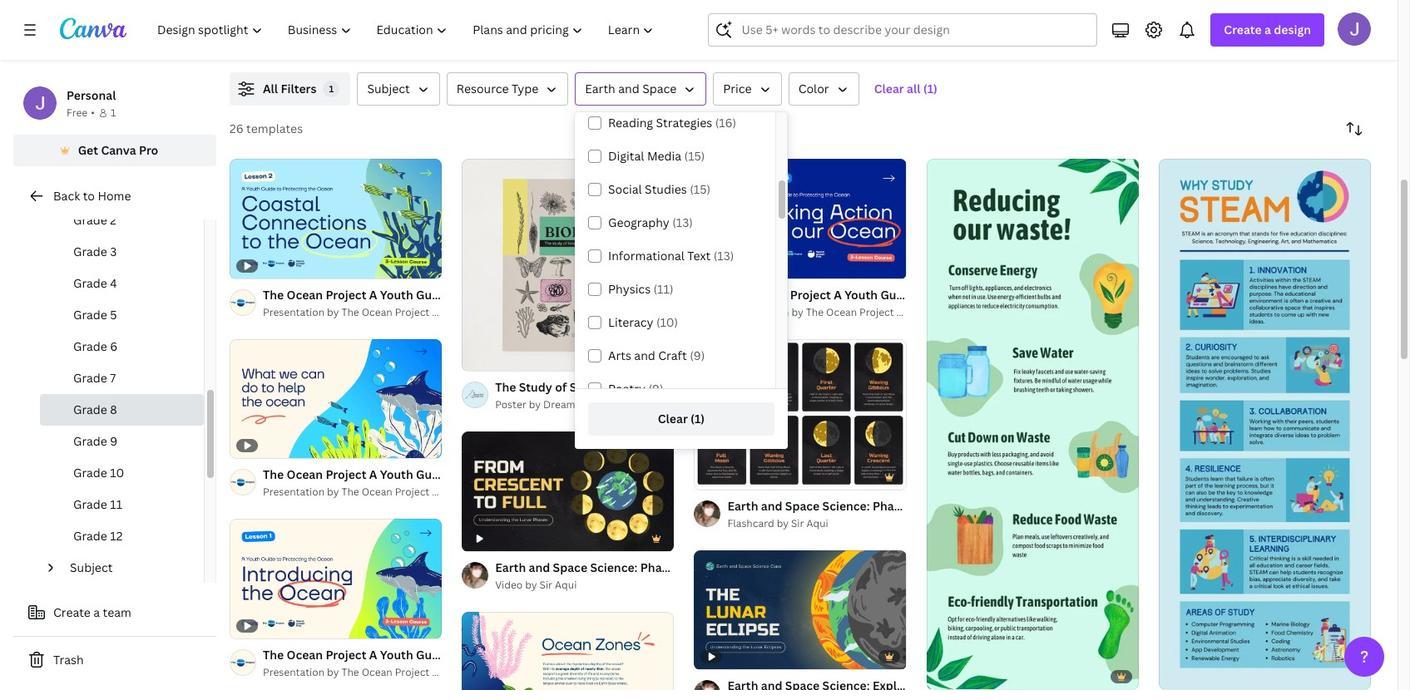 Task type: describe. For each thing, give the bounding box(es) containing it.
grade 6 link
[[40, 331, 204, 363]]

resource type
[[457, 81, 539, 97]]

grade 3 link
[[40, 236, 204, 268]]

plant and human body systems lesson by canva creative studio
[[567, 18, 748, 51]]

get canva pro
[[78, 142, 158, 158]]

informational
[[608, 248, 685, 264]]

create a team button
[[13, 597, 216, 630]]

9
[[110, 434, 118, 449]]

1 horizontal spatial subject button
[[357, 72, 440, 106]]

12
[[110, 528, 123, 544]]

aqui for flashcard by sir aqui
[[807, 517, 829, 531]]

1 horizontal spatial (13)
[[714, 248, 734, 264]]

human
[[624, 18, 665, 34]]

flashcard by sir aqui
[[728, 517, 829, 531]]

0 vertical spatial (9)
[[690, 348, 705, 364]]

grade for grade 12
[[73, 528, 107, 544]]

color
[[799, 81, 829, 97]]

grade for grade 9
[[73, 434, 107, 449]]

the inside the solar system lesson by canva creative studio
[[263, 18, 284, 34]]

10
[[110, 465, 124, 481]]

Sort by button
[[1338, 112, 1371, 146]]

grade 10
[[73, 465, 124, 481]]

plant
[[567, 18, 597, 34]]

canva inside the solar system lesson by canva creative studio
[[314, 37, 343, 51]]

create for create a team
[[53, 605, 91, 621]]

physics
[[608, 281, 651, 297]]

poetry
[[608, 381, 646, 397]]

physics (11)
[[608, 281, 674, 297]]

team
[[103, 605, 131, 621]]

lesson by ljr edu resources link
[[1175, 36, 1411, 52]]

the solar system link
[[263, 17, 514, 36]]

trash link
[[13, 644, 216, 677]]

reading strategies (16)
[[608, 115, 736, 131]]

price
[[723, 81, 752, 97]]

design
[[1274, 22, 1312, 37]]

lesson inside bacteria and viruses lesson by ljr edu resources
[[1175, 37, 1209, 51]]

dream
[[543, 398, 576, 412]]

why study steam education infographic in blue pink yellow flat graphic style image
[[1159, 159, 1371, 690]]

grade 2
[[73, 212, 117, 228]]

filters
[[281, 81, 317, 97]]

social studies (15)
[[608, 181, 711, 197]]

grade for grade 2
[[73, 212, 107, 228]]

video
[[495, 578, 523, 592]]

1 filter options selected element
[[323, 81, 340, 97]]

create for create a design
[[1224, 22, 1262, 37]]

symbiotic relationships link
[[871, 17, 1122, 36]]

the solar system lesson by canva creative studio
[[263, 18, 420, 51]]

studio inside the solar system lesson by canva creative studio
[[389, 37, 420, 51]]

(11)
[[654, 281, 674, 297]]

media
[[647, 148, 682, 164]]

and for craft
[[634, 348, 656, 364]]

0 horizontal spatial 1
[[111, 106, 116, 120]]

bird
[[578, 398, 598, 412]]

craft
[[658, 348, 687, 364]]

3
[[110, 244, 117, 260]]

create a team
[[53, 605, 131, 621]]

grade 11
[[73, 497, 123, 513]]

social
[[608, 181, 642, 197]]

26 templates
[[230, 121, 303, 136]]

creative inside the symbiotic relationships lesson by canva creative studio
[[954, 37, 994, 51]]

grade for grade 7
[[73, 370, 107, 386]]

1 vertical spatial (9)
[[649, 381, 664, 397]]

8
[[110, 402, 117, 418]]

canva inside plant and human body systems lesson by canva creative studio
[[618, 37, 647, 51]]

grade 4 link
[[40, 268, 204, 300]]

(1) inside button
[[924, 81, 938, 97]]

literacy (10)
[[608, 315, 678, 330]]

clear (1) button
[[588, 403, 775, 436]]

26
[[230, 121, 244, 136]]

bacteria and viruses lesson by ljr edu resources
[[1175, 18, 1317, 51]]

(15) for social studies (15)
[[690, 181, 711, 197]]

grade 9 link
[[40, 426, 204, 458]]

0 vertical spatial (13)
[[673, 215, 693, 231]]

and for human
[[600, 18, 621, 34]]

creative inside plant and human body systems lesson by canva creative studio
[[650, 37, 690, 51]]

earth and space button
[[575, 72, 707, 106]]

grade 12
[[73, 528, 123, 544]]

get canva pro button
[[13, 135, 216, 166]]

back to home link
[[13, 180, 216, 213]]

1 for 1 filter options selected element
[[329, 82, 334, 95]]

pro
[[139, 142, 158, 158]]

clear all (1) button
[[866, 72, 946, 106]]

grade 12 link
[[40, 521, 204, 553]]

free •
[[67, 106, 95, 120]]

grade for grade 10
[[73, 465, 107, 481]]

lesson by canva creative studio link for symbiotic relationships
[[871, 36, 1122, 52]]

subject for the rightmost subject button
[[367, 81, 410, 97]]

sir for flashcard
[[791, 517, 804, 531]]

grade for grade 4
[[73, 275, 107, 291]]

4
[[110, 275, 117, 291]]

space
[[643, 81, 677, 97]]

digital
[[608, 148, 645, 164]]

lesson inside the symbiotic relationships lesson by canva creative studio
[[871, 37, 905, 51]]

plant and human body systems link
[[567, 17, 818, 36]]

grade for grade 11
[[73, 497, 107, 513]]

video by sir aqui link
[[495, 577, 674, 594]]

grade 6
[[73, 339, 118, 355]]

and for viruses
[[1225, 18, 1247, 34]]

5 inside "1 of 5" link
[[492, 352, 498, 365]]

all
[[263, 81, 278, 97]]

clear all (1)
[[874, 81, 938, 97]]

create a design
[[1224, 22, 1312, 37]]

body
[[668, 18, 697, 34]]

by inside bacteria and viruses lesson by ljr edu resources
[[1211, 37, 1223, 51]]

reading
[[608, 115, 653, 131]]

free
[[67, 106, 88, 120]]

geography (13)
[[608, 215, 693, 231]]

(16)
[[715, 115, 736, 131]]

by inside plant and human body systems lesson by canva creative studio
[[603, 37, 615, 51]]

grade 10 link
[[40, 458, 204, 489]]

(1) inside button
[[691, 411, 705, 427]]



Task type: locate. For each thing, give the bounding box(es) containing it.
7
[[110, 370, 116, 386]]

lesson down the bacteria at top right
[[1175, 37, 1209, 51]]

canva down the system
[[314, 37, 343, 51]]

resources
[[1267, 37, 1317, 51]]

studio down the solar system "link"
[[389, 37, 420, 51]]

1 vertical spatial create
[[53, 605, 91, 621]]

grade left 7
[[73, 370, 107, 386]]

2 grade from the top
[[73, 244, 107, 260]]

0 horizontal spatial subject
[[70, 560, 113, 576]]

creative inside the solar system lesson by canva creative studio
[[346, 37, 386, 51]]

world
[[437, 305, 466, 319], [902, 305, 931, 319], [437, 485, 466, 499], [437, 665, 466, 680]]

5 right of
[[492, 352, 498, 365]]

day
[[502, 305, 521, 319], [967, 305, 985, 319], [502, 485, 521, 499], [502, 665, 521, 680]]

(10)
[[657, 315, 678, 330]]

geography
[[608, 215, 670, 231]]

4 lesson from the left
[[1175, 37, 1209, 51]]

grade 9
[[73, 434, 118, 449]]

of
[[481, 352, 490, 365]]

1 left of
[[474, 352, 479, 365]]

1 vertical spatial (13)
[[714, 248, 734, 264]]

0 horizontal spatial (13)
[[673, 215, 693, 231]]

grade 5
[[73, 307, 117, 323]]

canva down human
[[618, 37, 647, 51]]

and up ljr
[[1225, 18, 1247, 34]]

project
[[395, 305, 430, 319], [860, 305, 894, 319], [395, 485, 430, 499], [395, 665, 430, 680]]

0 vertical spatial (1)
[[924, 81, 938, 97]]

6 grade from the top
[[73, 370, 107, 386]]

3 lesson from the left
[[871, 37, 905, 51]]

studio
[[389, 37, 420, 51], [693, 37, 724, 51], [997, 37, 1028, 51]]

poster by dream bird designs link
[[495, 397, 674, 414]]

lesson down solar
[[263, 37, 297, 51]]

aqui inside video by sir aqui link
[[555, 578, 577, 592]]

(15) for digital media (15)
[[685, 148, 705, 164]]

0 horizontal spatial 5
[[110, 307, 117, 323]]

0 horizontal spatial lesson by canva creative studio link
[[263, 36, 514, 52]]

grade left 4
[[73, 275, 107, 291]]

2 horizontal spatial studio
[[997, 37, 1028, 51]]

0 horizontal spatial (9)
[[649, 381, 664, 397]]

5 inside 'grade 5' link
[[110, 307, 117, 323]]

0 horizontal spatial sir
[[540, 578, 553, 592]]

and right earth
[[619, 81, 640, 97]]

clear (1)
[[658, 411, 705, 427]]

arts and craft (9)
[[608, 348, 705, 364]]

studio down systems
[[693, 37, 724, 51]]

(9) right poetry on the left bottom of page
[[649, 381, 664, 397]]

1 studio from the left
[[389, 37, 420, 51]]

presentation by the ocean project | world ocean day link
[[263, 304, 521, 321], [728, 304, 985, 321], [263, 484, 521, 501], [263, 665, 521, 681]]

poetry (9)
[[608, 381, 664, 397]]

(9)
[[690, 348, 705, 364], [649, 381, 664, 397]]

and right the arts
[[634, 348, 656, 364]]

0 vertical spatial a
[[1265, 22, 1272, 37]]

1 horizontal spatial lesson by canva creative studio link
[[567, 36, 818, 52]]

studio inside the symbiotic relationships lesson by canva creative studio
[[997, 37, 1028, 51]]

symbiotic
[[871, 18, 928, 34]]

•
[[91, 106, 95, 120]]

clear down poetry (9)
[[658, 411, 688, 427]]

creative down the solar system "link"
[[346, 37, 386, 51]]

and
[[600, 18, 621, 34], [1225, 18, 1247, 34], [619, 81, 640, 97], [634, 348, 656, 364]]

9 grade from the top
[[73, 465, 107, 481]]

and inside plant and human body systems lesson by canva creative studio
[[600, 18, 621, 34]]

0 horizontal spatial aqui
[[555, 578, 577, 592]]

2 horizontal spatial creative
[[954, 37, 994, 51]]

lesson down plant
[[567, 37, 601, 51]]

aqui right flashcard
[[807, 517, 829, 531]]

creative
[[346, 37, 386, 51], [650, 37, 690, 51], [954, 37, 994, 51]]

grade left 11
[[73, 497, 107, 513]]

subject right 1 filter options selected element
[[367, 81, 410, 97]]

2
[[110, 212, 117, 228]]

1 lesson by canva creative studio link from the left
[[263, 36, 514, 52]]

11
[[110, 497, 123, 513]]

viruses
[[1249, 18, 1291, 34]]

10 grade from the top
[[73, 497, 107, 513]]

1 vertical spatial aqui
[[555, 578, 577, 592]]

grade 5 link
[[40, 300, 204, 331]]

grade 7 link
[[40, 363, 204, 394]]

templates
[[246, 121, 303, 136]]

price button
[[713, 72, 782, 106]]

grade 4
[[73, 275, 117, 291]]

8 grade from the top
[[73, 434, 107, 449]]

systems
[[700, 18, 748, 34]]

lesson inside plant and human body systems lesson by canva creative studio
[[567, 37, 601, 51]]

0 horizontal spatial creative
[[346, 37, 386, 51]]

ocean
[[362, 305, 393, 319], [469, 305, 500, 319], [826, 305, 857, 319], [933, 305, 964, 319], [362, 485, 393, 499], [469, 485, 500, 499], [362, 665, 393, 680], [469, 665, 500, 680]]

bacteria and viruses link
[[1175, 17, 1411, 36]]

flashcard by sir aqui link
[[728, 516, 907, 532]]

2 horizontal spatial lesson by canva creative studio link
[[871, 36, 1122, 52]]

(15)
[[685, 148, 705, 164], [690, 181, 711, 197]]

sir right video on the bottom left
[[540, 578, 553, 592]]

grade left 12 at the bottom left
[[73, 528, 107, 544]]

1 right •
[[111, 106, 116, 120]]

and inside button
[[619, 81, 640, 97]]

studies
[[645, 181, 687, 197]]

grade left 10
[[73, 465, 107, 481]]

canva inside the symbiotic relationships lesson by canva creative studio
[[922, 37, 951, 51]]

aqui inside flashcard by sir aqui link
[[807, 517, 829, 531]]

1 horizontal spatial studio
[[693, 37, 724, 51]]

studio inside plant and human body systems lesson by canva creative studio
[[693, 37, 724, 51]]

a for design
[[1265, 22, 1272, 37]]

trash
[[53, 652, 84, 668]]

sir right flashcard
[[791, 517, 804, 531]]

1 grade from the top
[[73, 212, 107, 228]]

1 vertical spatial a
[[93, 605, 100, 621]]

resource
[[457, 81, 509, 97]]

lesson
[[263, 37, 297, 51], [567, 37, 601, 51], [871, 37, 905, 51], [1175, 37, 1209, 51]]

top level navigation element
[[146, 13, 669, 47]]

0 horizontal spatial studio
[[389, 37, 420, 51]]

a inside dropdown button
[[1265, 22, 1272, 37]]

5 down 4
[[110, 307, 117, 323]]

1 horizontal spatial 1
[[329, 82, 334, 95]]

lesson inside the solar system lesson by canva creative studio
[[263, 37, 297, 51]]

2 horizontal spatial 1
[[474, 352, 479, 365]]

1 right filters
[[329, 82, 334, 95]]

0 vertical spatial sir
[[791, 517, 804, 531]]

2 lesson by canva creative studio link from the left
[[567, 36, 818, 52]]

system
[[319, 18, 361, 34]]

0 horizontal spatial clear
[[658, 411, 688, 427]]

5 grade from the top
[[73, 339, 107, 355]]

0 vertical spatial clear
[[874, 81, 904, 97]]

1 for 1 of 5
[[474, 352, 479, 365]]

literacy
[[608, 315, 654, 330]]

0 vertical spatial 1
[[329, 82, 334, 95]]

grade for grade 6
[[73, 339, 107, 355]]

clear left all
[[874, 81, 904, 97]]

2 vertical spatial 1
[[474, 352, 479, 365]]

subject button down top level navigation element
[[357, 72, 440, 106]]

grade 7
[[73, 370, 116, 386]]

(15) right media
[[685, 148, 705, 164]]

1 vertical spatial (1)
[[691, 411, 705, 427]]

7 grade from the top
[[73, 402, 107, 418]]

aqui for video by sir aqui
[[555, 578, 577, 592]]

1 vertical spatial subject
[[70, 560, 113, 576]]

a inside button
[[93, 605, 100, 621]]

solar
[[287, 18, 316, 34]]

0 horizontal spatial (1)
[[691, 411, 705, 427]]

(13)
[[673, 215, 693, 231], [714, 248, 734, 264]]

1 horizontal spatial clear
[[874, 81, 904, 97]]

creative down the relationships
[[954, 37, 994, 51]]

create inside dropdown button
[[1224, 22, 1262, 37]]

canva inside button
[[101, 142, 136, 158]]

grade down grade 4
[[73, 307, 107, 323]]

1 lesson from the left
[[263, 37, 297, 51]]

1 vertical spatial (15)
[[690, 181, 711, 197]]

lesson by canva creative studio link down body
[[567, 36, 818, 52]]

to
[[83, 188, 95, 204]]

lesson by canva creative studio link down the system
[[263, 36, 514, 52]]

3 lesson by canva creative studio link from the left
[[871, 36, 1122, 52]]

2 studio from the left
[[693, 37, 724, 51]]

jacob simon image
[[1338, 12, 1371, 46]]

0 horizontal spatial subject button
[[63, 553, 194, 584]]

grade for grade 8
[[73, 402, 107, 418]]

and for space
[[619, 81, 640, 97]]

(9) right craft
[[690, 348, 705, 364]]

grade left 8
[[73, 402, 107, 418]]

clear inside button
[[658, 411, 688, 427]]

sir for video
[[540, 578, 553, 592]]

clear for clear all (1)
[[874, 81, 904, 97]]

type
[[512, 81, 539, 97]]

0 horizontal spatial create
[[53, 605, 91, 621]]

6
[[110, 339, 118, 355]]

1 horizontal spatial (9)
[[690, 348, 705, 364]]

3 grade from the top
[[73, 275, 107, 291]]

1 vertical spatial 1
[[111, 106, 116, 120]]

earth
[[585, 81, 616, 97]]

1 of 5
[[474, 352, 498, 365]]

subject
[[367, 81, 410, 97], [70, 560, 113, 576]]

grade left 6
[[73, 339, 107, 355]]

designs
[[600, 398, 638, 412]]

lesson down symbiotic
[[871, 37, 905, 51]]

Search search field
[[742, 14, 1087, 46]]

1 horizontal spatial a
[[1265, 22, 1272, 37]]

1 horizontal spatial create
[[1224, 22, 1262, 37]]

a for team
[[93, 605, 100, 621]]

ljr
[[1226, 37, 1243, 51]]

0 vertical spatial subject button
[[357, 72, 440, 106]]

text
[[688, 248, 711, 264]]

1 vertical spatial sir
[[540, 578, 553, 592]]

a left team
[[93, 605, 100, 621]]

grade 2 link
[[40, 205, 204, 236]]

0 vertical spatial 5
[[110, 307, 117, 323]]

None search field
[[709, 13, 1098, 47]]

(1) down "arts and craft (9)"
[[691, 411, 705, 427]]

lesson by canva creative studio link down the relationships
[[871, 36, 1122, 52]]

informational text (13)
[[608, 248, 734, 264]]

subject down grade 12
[[70, 560, 113, 576]]

earth and space science: phases of the moon educational flashcard in dark gray, yellow, and orange illustrative style image
[[694, 339, 907, 490]]

a
[[1265, 22, 1272, 37], [93, 605, 100, 621]]

(15) right the studies
[[690, 181, 711, 197]]

grade left the 9
[[73, 434, 107, 449]]

clear inside button
[[874, 81, 904, 97]]

1 horizontal spatial sir
[[791, 517, 804, 531]]

lesson by canva creative studio link for plant and human body systems
[[567, 36, 818, 52]]

lesson by canva creative studio link for the solar system
[[263, 36, 514, 52]]

digital media (15)
[[608, 148, 705, 164]]

grade for grade 5
[[73, 307, 107, 323]]

(13) right text
[[714, 248, 734, 264]]

grade left the 3
[[73, 244, 107, 260]]

by inside the solar system lesson by canva creative studio
[[299, 37, 311, 51]]

create
[[1224, 22, 1262, 37], [53, 605, 91, 621]]

0 vertical spatial create
[[1224, 22, 1262, 37]]

grade for grade 3
[[73, 244, 107, 260]]

0 vertical spatial (15)
[[685, 148, 705, 164]]

poster by dream bird designs
[[495, 398, 638, 412]]

sir
[[791, 517, 804, 531], [540, 578, 553, 592]]

2 lesson from the left
[[567, 37, 601, 51]]

11 grade from the top
[[73, 528, 107, 544]]

create inside button
[[53, 605, 91, 621]]

all
[[907, 81, 921, 97]]

grade inside 'link'
[[73, 465, 107, 481]]

(1) right all
[[924, 81, 938, 97]]

subject button down 12 at the bottom left
[[63, 553, 194, 584]]

by inside the symbiotic relationships lesson by canva creative studio
[[907, 37, 919, 51]]

a right edu
[[1265, 22, 1272, 37]]

poster
[[495, 398, 527, 412]]

canva left pro
[[101, 142, 136, 158]]

1 vertical spatial subject button
[[63, 553, 194, 584]]

strategies
[[656, 115, 713, 131]]

2 creative from the left
[[650, 37, 690, 51]]

3 creative from the left
[[954, 37, 994, 51]]

1 horizontal spatial 5
[[492, 352, 498, 365]]

1 horizontal spatial creative
[[650, 37, 690, 51]]

back
[[53, 188, 80, 204]]

color button
[[789, 72, 859, 106]]

grade left 2
[[73, 212, 107, 228]]

canva
[[314, 37, 343, 51], [618, 37, 647, 51], [922, 37, 951, 51], [101, 142, 136, 158]]

1 creative from the left
[[346, 37, 386, 51]]

1 horizontal spatial subject
[[367, 81, 410, 97]]

3 studio from the left
[[997, 37, 1028, 51]]

and inside bacteria and viruses lesson by ljr edu resources
[[1225, 18, 1247, 34]]

bacteria and viruses image
[[1142, 0, 1411, 11]]

relationships
[[931, 18, 1008, 34]]

(13) up the informational text (13)
[[673, 215, 693, 231]]

grade 11 link
[[40, 489, 204, 521]]

canva down the relationships
[[922, 37, 951, 51]]

subject button
[[357, 72, 440, 106], [63, 553, 194, 584]]

creative down body
[[650, 37, 690, 51]]

0 horizontal spatial a
[[93, 605, 100, 621]]

presentation
[[263, 305, 325, 319], [728, 305, 789, 319], [263, 485, 325, 499], [263, 665, 325, 680]]

0 vertical spatial aqui
[[807, 517, 829, 531]]

1 horizontal spatial (1)
[[924, 81, 938, 97]]

subject for the bottom subject button
[[70, 560, 113, 576]]

1 vertical spatial 5
[[492, 352, 498, 365]]

studio down symbiotic relationships link
[[997, 37, 1028, 51]]

symbiotic relationships lesson by canva creative studio
[[871, 18, 1028, 51]]

0 vertical spatial subject
[[367, 81, 410, 97]]

reducing our waste infographic in green blue illustrative style image
[[927, 159, 1139, 690]]

earth and space
[[585, 81, 677, 97]]

1 horizontal spatial aqui
[[807, 517, 829, 531]]

and right plant
[[600, 18, 621, 34]]

clear for clear (1)
[[658, 411, 688, 427]]

1 vertical spatial clear
[[658, 411, 688, 427]]

4 grade from the top
[[73, 307, 107, 323]]

aqui right video on the bottom left
[[555, 578, 577, 592]]



Task type: vqa. For each thing, say whether or not it's contained in the screenshot.


